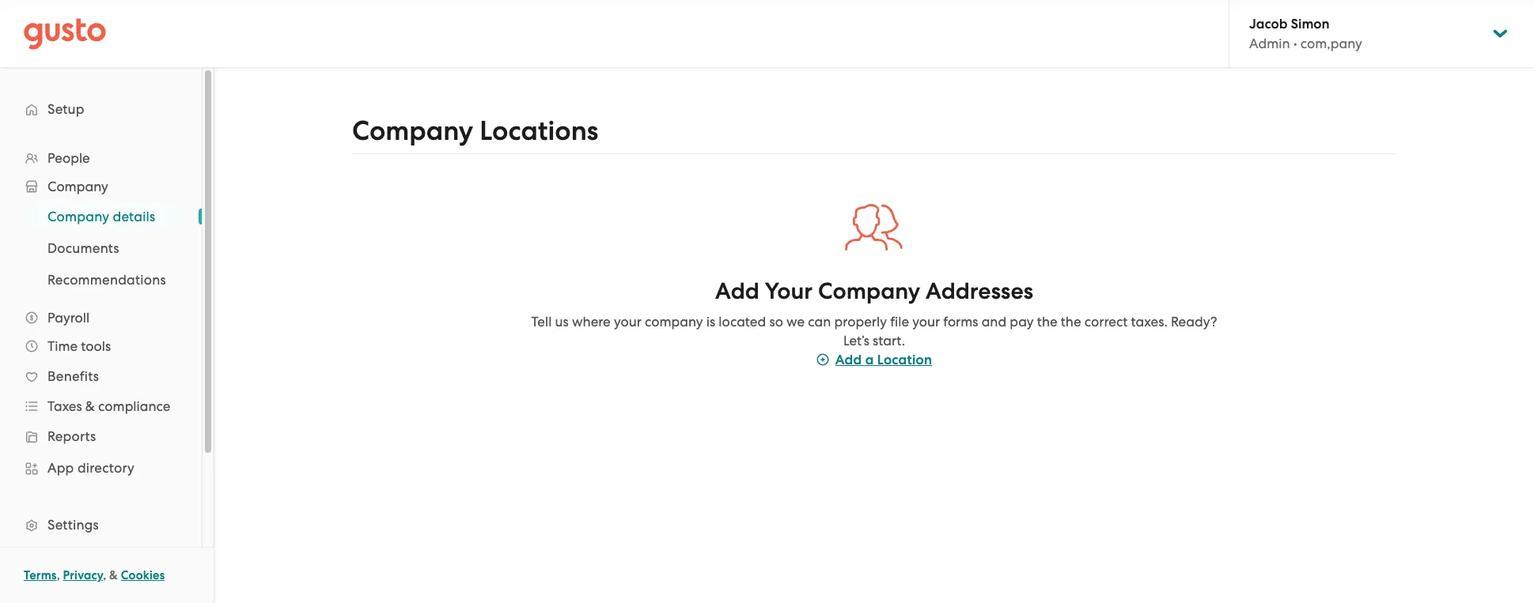 Task type: vqa. For each thing, say whether or not it's contained in the screenshot.
4-'s "FRI,"
no



Task type: locate. For each thing, give the bounding box(es) containing it.
jacob simon admin • com,pany
[[1249, 16, 1362, 51]]

0 horizontal spatial the
[[1037, 314, 1058, 330]]

1 vertical spatial add
[[835, 352, 862, 368]]

company details
[[47, 209, 155, 225]]

time
[[47, 339, 78, 354]]

1 vertical spatial &
[[109, 569, 118, 583]]

admin
[[1249, 36, 1290, 51]]

start.
[[873, 333, 905, 349]]

your
[[614, 314, 642, 330], [913, 314, 940, 330]]

add up located
[[715, 277, 759, 305]]

& inside dropdown button
[[85, 399, 95, 415]]

2 , from the left
[[103, 569, 106, 583]]

2 the from the left
[[1061, 314, 1081, 330]]

add your company addresses
[[715, 277, 1033, 305]]

can
[[808, 314, 831, 330]]

and
[[982, 314, 1007, 330]]

taxes & compliance button
[[16, 392, 186, 421]]

cookies
[[121, 569, 165, 583]]

add for add a location
[[835, 352, 862, 368]]

your right file
[[913, 314, 940, 330]]

your
[[765, 277, 813, 305]]

add a location button
[[816, 351, 932, 370]]

ready?
[[1171, 314, 1217, 330]]

privacy link
[[63, 569, 103, 583]]

forms
[[944, 314, 978, 330]]

company locations
[[352, 115, 598, 147]]

the
[[1037, 314, 1058, 330], [1061, 314, 1081, 330]]

1 horizontal spatial add
[[835, 352, 862, 368]]

1 horizontal spatial &
[[109, 569, 118, 583]]

0 horizontal spatial your
[[614, 314, 642, 330]]

add down let's
[[835, 352, 862, 368]]

your right where
[[614, 314, 642, 330]]

add inside add a location button
[[835, 352, 862, 368]]

•
[[1294, 36, 1297, 51]]

company inside dropdown button
[[47, 179, 108, 195]]

company for company details
[[47, 209, 109, 225]]

app
[[47, 461, 74, 476]]

recommendations link
[[28, 266, 186, 294]]

taxes.
[[1131, 314, 1168, 330]]

settings
[[47, 518, 99, 533]]

0 vertical spatial add
[[715, 277, 759, 305]]

the left the correct at the bottom
[[1061, 314, 1081, 330]]

tools
[[81, 339, 111, 354]]

& left cookies
[[109, 569, 118, 583]]

list
[[0, 144, 202, 604], [0, 201, 202, 296]]

tell
[[531, 314, 552, 330]]

& right taxes
[[85, 399, 95, 415]]

0 horizontal spatial &
[[85, 399, 95, 415]]

addresses
[[926, 277, 1033, 305]]

company
[[352, 115, 473, 147], [47, 179, 108, 195], [47, 209, 109, 225], [818, 277, 920, 305]]

cookies button
[[121, 567, 165, 586]]

people
[[47, 150, 90, 166]]

terms
[[24, 569, 57, 583]]

,
[[57, 569, 60, 583], [103, 569, 106, 583]]

location
[[877, 352, 932, 368]]

company for company locations
[[352, 115, 473, 147]]

directory
[[77, 461, 135, 476]]

1 list from the top
[[0, 144, 202, 604]]

payroll button
[[16, 304, 186, 332]]

gusto navigation element
[[0, 68, 202, 604]]

&
[[85, 399, 95, 415], [109, 569, 118, 583]]

benefits link
[[16, 362, 186, 391]]

1 , from the left
[[57, 569, 60, 583]]

app directory link
[[16, 454, 186, 483]]

2 list from the top
[[0, 201, 202, 296]]

reports
[[47, 429, 96, 445]]

correct
[[1085, 314, 1128, 330]]

company for company
[[47, 179, 108, 195]]

people button
[[16, 144, 186, 173]]

, left the privacy
[[57, 569, 60, 583]]

, left cookies
[[103, 569, 106, 583]]

company details link
[[28, 203, 186, 231]]

benefits
[[47, 369, 99, 385]]

1 horizontal spatial ,
[[103, 569, 106, 583]]

0 horizontal spatial add
[[715, 277, 759, 305]]

0 horizontal spatial ,
[[57, 569, 60, 583]]

1 horizontal spatial the
[[1061, 314, 1081, 330]]

the right pay
[[1037, 314, 1058, 330]]

tell us where your company is located so we can properly file your forms and pay the the correct taxes. ready? let's start.
[[531, 314, 1217, 349]]

1 horizontal spatial your
[[913, 314, 940, 330]]

add
[[715, 277, 759, 305], [835, 352, 862, 368]]

we
[[787, 314, 805, 330]]

simon
[[1291, 16, 1330, 32]]

0 vertical spatial &
[[85, 399, 95, 415]]

time tools button
[[16, 332, 186, 361]]

settings link
[[16, 511, 186, 540]]



Task type: describe. For each thing, give the bounding box(es) containing it.
compliance
[[98, 399, 170, 415]]

1 your from the left
[[614, 314, 642, 330]]

locations
[[480, 115, 598, 147]]

setup
[[47, 101, 84, 117]]

setup link
[[16, 95, 186, 123]]

home image
[[24, 18, 106, 49]]

payroll
[[47, 310, 90, 326]]

details
[[113, 209, 155, 225]]

add a location
[[835, 352, 932, 368]]

a
[[865, 352, 874, 368]]

taxes
[[47, 399, 82, 415]]

com,pany
[[1301, 36, 1362, 51]]

terms , privacy , & cookies
[[24, 569, 165, 583]]

2 your from the left
[[913, 314, 940, 330]]

app directory
[[47, 461, 135, 476]]

taxes & compliance
[[47, 399, 170, 415]]

company button
[[16, 173, 186, 201]]

list containing people
[[0, 144, 202, 604]]

list containing company details
[[0, 201, 202, 296]]

us
[[555, 314, 569, 330]]

company addresses image
[[845, 199, 904, 257]]

file
[[890, 314, 909, 330]]

where
[[572, 314, 611, 330]]

documents
[[47, 241, 119, 256]]

add for add your company addresses
[[715, 277, 759, 305]]

company
[[645, 314, 703, 330]]

reports link
[[16, 423, 186, 451]]

jacob
[[1249, 16, 1288, 32]]

time tools
[[47, 339, 111, 354]]

terms link
[[24, 569, 57, 583]]

privacy
[[63, 569, 103, 583]]

let's
[[844, 333, 870, 349]]

located
[[719, 314, 766, 330]]

properly
[[835, 314, 887, 330]]

so
[[769, 314, 783, 330]]

pay
[[1010, 314, 1034, 330]]

documents link
[[28, 234, 186, 263]]

recommendations
[[47, 272, 166, 288]]

is
[[706, 314, 715, 330]]

1 the from the left
[[1037, 314, 1058, 330]]



